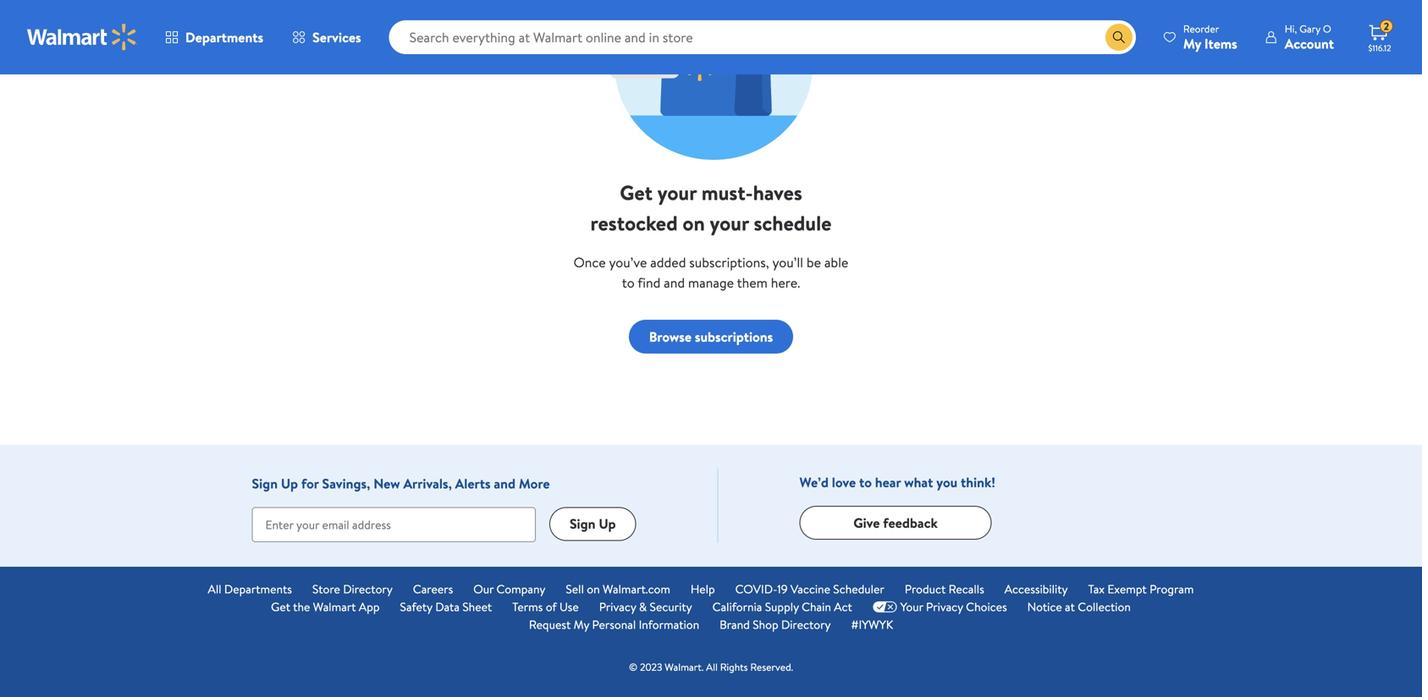 Task type: locate. For each thing, give the bounding box(es) containing it.
love
[[832, 474, 856, 492]]

you'll
[[773, 253, 804, 272]]

california supply chain act link
[[713, 599, 853, 617]]

my down use
[[574, 617, 590, 634]]

on right sell
[[587, 581, 600, 598]]

privacy & security
[[599, 599, 692, 616]]

get the walmart app link
[[271, 599, 380, 617]]

them
[[737, 274, 768, 292]]

0 vertical spatial my
[[1184, 34, 1202, 53]]

collection
[[1078, 599, 1131, 616]]

give feedback button
[[800, 507, 992, 540]]

sign up for savings, new arrivals, alerts and more
[[252, 475, 550, 493]]

directory down chain
[[782, 617, 831, 634]]

my inside reorder my items
[[1184, 34, 1202, 53]]

get left the the
[[271, 599, 291, 616]]

savings,
[[322, 475, 370, 493]]

notice at collection link
[[1028, 599, 1131, 617]]

2023
[[640, 661, 663, 675]]

1 horizontal spatial on
[[683, 209, 705, 238]]

1 vertical spatial on
[[587, 581, 600, 598]]

0 vertical spatial and
[[664, 274, 685, 292]]

0 horizontal spatial your
[[658, 179, 697, 207]]

your privacy choices link
[[873, 599, 1008, 617]]

0 vertical spatial get
[[620, 179, 653, 207]]

0 horizontal spatial directory
[[343, 581, 393, 598]]

to down you've
[[622, 274, 635, 292]]

0 vertical spatial up
[[281, 475, 298, 493]]

request my personal information link
[[529, 617, 700, 634]]

covid-19 vaccine scheduler link
[[736, 581, 885, 599]]

you
[[937, 474, 958, 492]]

help
[[691, 581, 715, 598]]

arrivals,
[[404, 475, 452, 493]]

1 horizontal spatial get
[[620, 179, 653, 207]]

sign inside button
[[570, 515, 596, 534]]

1 vertical spatial up
[[599, 515, 616, 534]]

alerts
[[455, 475, 491, 493]]

get
[[620, 179, 653, 207], [271, 599, 291, 616]]

to right the love
[[860, 474, 872, 492]]

be
[[807, 253, 822, 272]]

1 horizontal spatial all
[[706, 661, 718, 675]]

restocked
[[591, 209, 678, 238]]

1 vertical spatial sign
[[570, 515, 596, 534]]

give feedback
[[854, 514, 938, 533]]

your
[[901, 599, 924, 616]]

to
[[622, 274, 635, 292], [860, 474, 872, 492]]

sign for sign up
[[570, 515, 596, 534]]

Search search field
[[389, 20, 1136, 54]]

terms of use link
[[513, 599, 579, 617]]

1 vertical spatial my
[[574, 617, 590, 634]]

all
[[208, 581, 222, 598], [706, 661, 718, 675]]

privacy choices icon image
[[873, 602, 898, 614]]

notice
[[1028, 599, 1063, 616]]

departments
[[185, 28, 263, 47], [224, 581, 292, 598]]

0 vertical spatial to
[[622, 274, 635, 292]]

on down must-
[[683, 209, 705, 238]]

browse subscriptions
[[649, 328, 773, 346]]

new
[[374, 475, 400, 493]]

1 vertical spatial your
[[710, 209, 749, 238]]

account
[[1285, 34, 1335, 53]]

0 vertical spatial departments
[[185, 28, 263, 47]]

act
[[834, 599, 853, 616]]

departments inside dropdown button
[[185, 28, 263, 47]]

reserved.
[[751, 661, 794, 675]]

0 horizontal spatial to
[[622, 274, 635, 292]]

1 horizontal spatial sign
[[570, 515, 596, 534]]

safety
[[400, 599, 433, 616]]

o
[[1324, 22, 1332, 36]]

0 horizontal spatial sign
[[252, 475, 278, 493]]

1 horizontal spatial privacy
[[927, 599, 964, 616]]

gary
[[1300, 22, 1321, 36]]

up for sign up for savings, new arrivals, alerts and more
[[281, 475, 298, 493]]

tax
[[1089, 581, 1105, 598]]

up up sell on walmart.com
[[599, 515, 616, 534]]

0 vertical spatial directory
[[343, 581, 393, 598]]

app
[[359, 599, 380, 616]]

sheet
[[463, 599, 492, 616]]

terms
[[513, 599, 543, 616]]

1 vertical spatial directory
[[782, 617, 831, 634]]

1 vertical spatial to
[[860, 474, 872, 492]]

get inside get your must-haves restocked on your schedule
[[620, 179, 653, 207]]

get up restocked
[[620, 179, 653, 207]]

0 horizontal spatial all
[[208, 581, 222, 598]]

and left more
[[494, 475, 516, 493]]

california supply chain act
[[713, 599, 853, 616]]

19
[[778, 581, 788, 598]]

accessibility
[[1005, 581, 1068, 598]]

privacy down sell on walmart.com link at left bottom
[[599, 599, 636, 616]]

up inside sign up button
[[599, 515, 616, 534]]

1 horizontal spatial my
[[1184, 34, 1202, 53]]

items
[[1205, 34, 1238, 53]]

1 horizontal spatial your
[[710, 209, 749, 238]]

search icon image
[[1113, 30, 1126, 44]]

exempt
[[1108, 581, 1147, 598]]

get inside the tax exempt program get the walmart app
[[271, 599, 291, 616]]

sign up
[[570, 515, 616, 534]]

0 vertical spatial sign
[[252, 475, 278, 493]]

sign left for at the bottom left
[[252, 475, 278, 493]]

able
[[825, 253, 849, 272]]

0 horizontal spatial my
[[574, 617, 590, 634]]

to inside once you've added subscriptions, you'll be able to find and manage them here.
[[622, 274, 635, 292]]

we'd
[[800, 474, 829, 492]]

your down must-
[[710, 209, 749, 238]]

store directory link
[[312, 581, 393, 599]]

tax exempt program get the walmart app
[[271, 581, 1195, 616]]

and down added
[[664, 274, 685, 292]]

california
[[713, 599, 763, 616]]

0 vertical spatial all
[[208, 581, 222, 598]]

0 horizontal spatial privacy
[[599, 599, 636, 616]]

reorder my items
[[1184, 22, 1238, 53]]

walmart image
[[27, 24, 137, 51]]

1 horizontal spatial up
[[599, 515, 616, 534]]

0 vertical spatial your
[[658, 179, 697, 207]]

subscriptions,
[[690, 253, 770, 272]]

chain
[[802, 599, 832, 616]]

1 privacy from the left
[[599, 599, 636, 616]]

1 vertical spatial departments
[[224, 581, 292, 598]]

added
[[651, 253, 686, 272]]

my left 'items'
[[1184, 34, 1202, 53]]

covid-19 vaccine scheduler
[[736, 581, 885, 598]]

your left must-
[[658, 179, 697, 207]]

browse
[[649, 328, 692, 346]]

privacy down product recalls "link"
[[927, 599, 964, 616]]

0 horizontal spatial and
[[494, 475, 516, 493]]

directory up app
[[343, 581, 393, 598]]

on
[[683, 209, 705, 238], [587, 581, 600, 598]]

shop
[[753, 617, 779, 634]]

1 horizontal spatial and
[[664, 274, 685, 292]]

up
[[281, 475, 298, 493], [599, 515, 616, 534]]

sign up sell
[[570, 515, 596, 534]]

up left for at the bottom left
[[281, 475, 298, 493]]

services button
[[278, 17, 376, 58]]

0 horizontal spatial get
[[271, 599, 291, 616]]

1 vertical spatial get
[[271, 599, 291, 616]]

all departments
[[208, 581, 292, 598]]

1 horizontal spatial to
[[860, 474, 872, 492]]

0 vertical spatial on
[[683, 209, 705, 238]]

hi,
[[1285, 22, 1298, 36]]

1 vertical spatial and
[[494, 475, 516, 493]]

at
[[1065, 599, 1076, 616]]

$116.12
[[1369, 42, 1392, 54]]

0 horizontal spatial up
[[281, 475, 298, 493]]

1 vertical spatial all
[[706, 661, 718, 675]]

privacy
[[599, 599, 636, 616], [927, 599, 964, 616]]

for
[[301, 475, 319, 493]]



Task type: describe. For each thing, give the bounding box(es) containing it.
you've
[[609, 253, 647, 272]]

information
[[639, 617, 700, 634]]

brand
[[720, 617, 750, 634]]

and inside once you've added subscriptions, you'll be able to find and manage them here.
[[664, 274, 685, 292]]

recalls
[[949, 581, 985, 598]]

once
[[574, 253, 606, 272]]

sell on walmart.com link
[[566, 581, 671, 599]]

think!
[[961, 474, 996, 492]]

reorder
[[1184, 22, 1220, 36]]

© 2023 walmart. all rights reserved.
[[629, 661, 794, 675]]

browse subscriptions button
[[629, 320, 794, 354]]

2
[[1385, 19, 1390, 34]]

personal
[[592, 617, 636, 634]]

once you've added subscriptions, you'll be able to find and manage them here.
[[574, 253, 849, 292]]

hi, gary o account
[[1285, 22, 1335, 53]]

our
[[474, 581, 494, 598]]

help link
[[691, 581, 715, 599]]

©
[[629, 661, 638, 675]]

departments button
[[151, 17, 278, 58]]

sell
[[566, 581, 584, 598]]

our company link
[[474, 581, 546, 599]]

feedback
[[884, 514, 938, 533]]

scheduler
[[834, 581, 885, 598]]

1 horizontal spatial directory
[[782, 617, 831, 634]]

store
[[312, 581, 340, 598]]

what
[[905, 474, 934, 492]]

of
[[546, 599, 557, 616]]

your privacy choices
[[901, 599, 1008, 616]]

2 privacy from the left
[[927, 599, 964, 616]]

haves
[[753, 179, 803, 207]]

accessibility link
[[1005, 581, 1068, 599]]

request
[[529, 617, 571, 634]]

company
[[497, 581, 546, 598]]

must-
[[702, 179, 753, 207]]

covid-
[[736, 581, 778, 598]]

Walmart Site-Wide search field
[[389, 20, 1136, 54]]

my inside the notice at collection request my personal information
[[574, 617, 590, 634]]

&
[[639, 599, 647, 616]]

give
[[854, 514, 880, 533]]

our company
[[474, 581, 546, 598]]

product
[[905, 581, 946, 598]]

brand shop directory
[[720, 617, 831, 634]]

supply
[[765, 599, 799, 616]]

#iywyk
[[852, 617, 894, 634]]

careers link
[[413, 581, 453, 599]]

product recalls
[[905, 581, 985, 598]]

0 horizontal spatial on
[[587, 581, 600, 598]]

privacy & security link
[[599, 599, 692, 617]]

security
[[650, 599, 692, 616]]

safety data sheet link
[[400, 599, 492, 617]]

walmart.
[[665, 661, 704, 675]]

notice at collection request my personal information
[[529, 599, 1131, 634]]

Enter your email address field
[[252, 508, 536, 543]]

on inside get your must-haves restocked on your schedule
[[683, 209, 705, 238]]

all departments link
[[208, 581, 292, 599]]

walmart
[[313, 599, 356, 616]]

choices
[[967, 599, 1008, 616]]

find
[[638, 274, 661, 292]]

terms of use
[[513, 599, 579, 616]]

sign for sign up for savings, new arrivals, alerts and more
[[252, 475, 278, 493]]

up for sign up
[[599, 515, 616, 534]]

#iywyk link
[[852, 617, 894, 634]]

use
[[560, 599, 579, 616]]

we'd love to hear what you think!
[[800, 474, 996, 492]]

careers
[[413, 581, 453, 598]]

the
[[293, 599, 310, 616]]

vaccine
[[791, 581, 831, 598]]

safety data sheet
[[400, 599, 492, 616]]

rights
[[721, 661, 748, 675]]

program
[[1150, 581, 1195, 598]]

sign up button
[[550, 508, 636, 541]]

more
[[519, 475, 550, 493]]

here.
[[771, 274, 801, 292]]

brand shop directory link
[[720, 617, 831, 634]]

get your must-haves restocked on your schedule
[[591, 179, 832, 238]]



Task type: vqa. For each thing, say whether or not it's contained in the screenshot.
Company
yes



